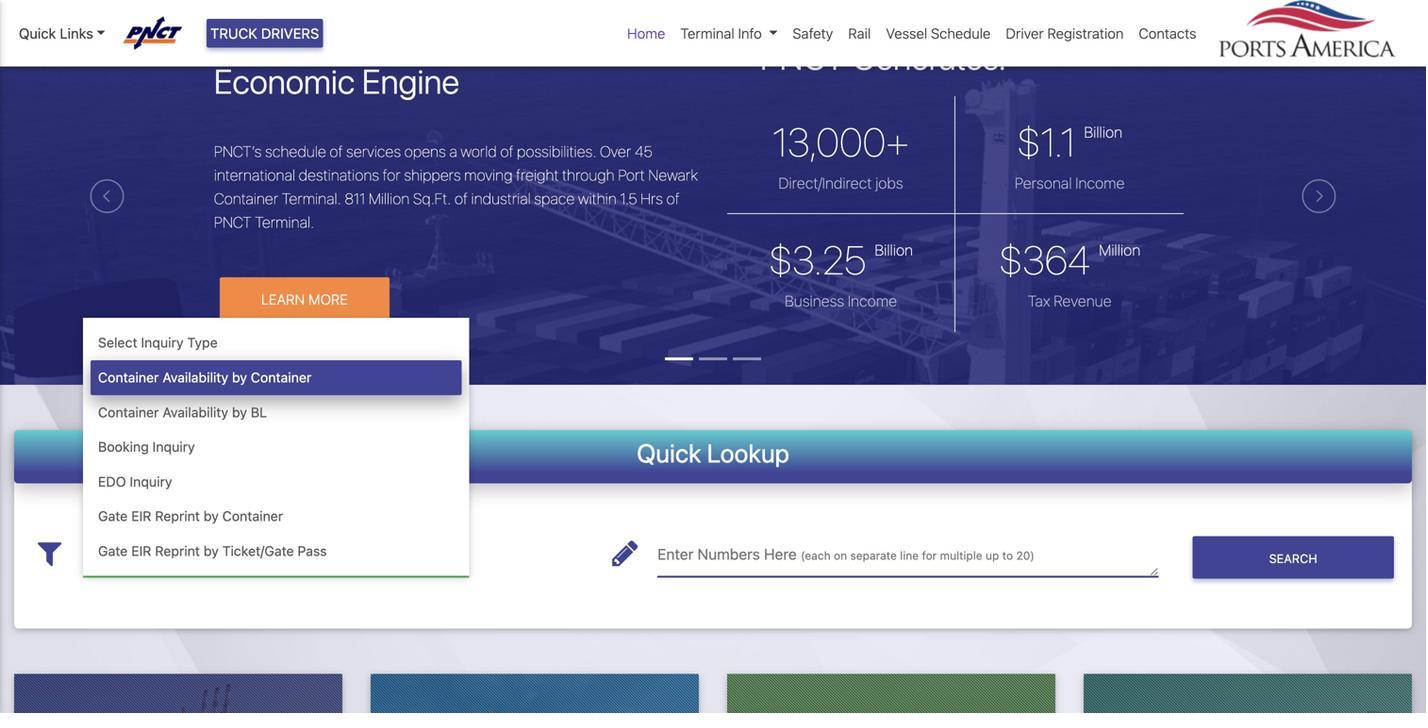Task type: locate. For each thing, give the bounding box(es) containing it.
world
[[461, 142, 497, 160]]

line
[[900, 549, 919, 562]]

pnct inside the pnct's schedule of services opens a world of possibilities.                                 over 45 international destinations for shippers moving freight through port newark container terminal.                                 811 million sq.ft. of industrial space within 1.5 hrs of pnct terminal.
[[214, 213, 252, 231]]

million up "revenue"
[[1099, 241, 1141, 259]]

$364 million
[[999, 236, 1141, 283]]

1 vertical spatial terminal.
[[255, 213, 314, 231]]

by
[[232, 369, 247, 385], [232, 404, 247, 420], [204, 508, 219, 524], [204, 543, 219, 559]]

by up container availability by bl
[[232, 369, 247, 385]]

inquiry
[[141, 335, 184, 351], [152, 439, 195, 455], [130, 473, 172, 490]]

income down the $1.1 billion
[[1076, 174, 1125, 192]]

within
[[578, 189, 617, 207]]

eir down edo inquiry
[[131, 508, 151, 524]]

safety link
[[785, 15, 841, 51]]

1 horizontal spatial billion
[[1084, 123, 1123, 141]]

billion inside the $1.1 billion
[[1084, 123, 1123, 141]]

links
[[60, 25, 93, 41]]

for inside the pnct's schedule of services opens a world of possibilities.                                 over 45 international destinations for shippers moving freight through port newark container terminal.                                 811 million sq.ft. of industrial space within 1.5 hrs of pnct terminal.
[[383, 166, 401, 184]]

welcome to port newmark container terminal image
[[0, 8, 1427, 491]]

0 vertical spatial eir
[[131, 508, 151, 524]]

1 horizontal spatial pnct
[[760, 37, 845, 77]]

eir down gate eir reprint by container
[[131, 543, 151, 559]]

1 vertical spatial reprint
[[155, 543, 200, 559]]

vessel
[[886, 25, 928, 41]]

newark
[[648, 166, 698, 184]]

terminal
[[681, 25, 735, 41]]

quick inside quick links "link"
[[19, 25, 56, 41]]

terminal. down international
[[255, 213, 314, 231]]

reprint down gate eir reprint by container
[[155, 543, 200, 559]]

contacts link
[[1132, 15, 1204, 51]]

0 horizontal spatial for
[[383, 166, 401, 184]]

1 horizontal spatial for
[[922, 549, 937, 562]]

rail link
[[841, 15, 879, 51]]

truck drivers link
[[207, 19, 323, 48]]

13,000+
[[773, 118, 910, 165]]

811
[[345, 189, 365, 207]]

quick lookup
[[637, 438, 790, 468]]

quick left lookup
[[637, 438, 701, 468]]

availability
[[163, 369, 228, 385], [163, 404, 228, 420]]

1 vertical spatial income
[[848, 292, 897, 310]]

driver
[[1006, 25, 1044, 41]]

1 vertical spatial inquiry
[[152, 439, 195, 455]]

billion right $1.1
[[1084, 123, 1123, 141]]

home link
[[620, 15, 673, 51]]

bl
[[251, 404, 267, 420]]

gate eir reprint by container
[[98, 508, 283, 524]]

quick links link
[[19, 23, 105, 44]]

learn more
[[261, 291, 348, 307]]

2 gate from the top
[[98, 543, 128, 559]]

billion inside $3.25 billion
[[875, 241, 913, 259]]

availability for container
[[163, 369, 228, 385]]

of right sq.ft.
[[455, 189, 468, 207]]

0 horizontal spatial million
[[369, 189, 410, 207]]

sq.ft.
[[413, 189, 451, 207]]

0 vertical spatial quick
[[19, 25, 56, 41]]

billion
[[1084, 123, 1123, 141], [875, 241, 913, 259]]

quick left 'links'
[[19, 25, 56, 41]]

reprint for container
[[155, 508, 200, 524]]

quick
[[19, 25, 56, 41], [637, 438, 701, 468]]

container
[[214, 189, 278, 207], [98, 369, 159, 385], [251, 369, 312, 385], [98, 404, 159, 420], [222, 508, 283, 524]]

0 vertical spatial reprint
[[155, 508, 200, 524]]

inquiry down container availability by bl
[[152, 439, 195, 455]]

0 vertical spatial gate
[[98, 508, 128, 524]]

eir for gate eir reprint by ticket/gate pass
[[131, 543, 151, 559]]

1 horizontal spatial quick
[[637, 438, 701, 468]]

income for $1.1
[[1076, 174, 1125, 192]]

0 horizontal spatial billion
[[875, 241, 913, 259]]

quick for quick lookup
[[637, 438, 701, 468]]

pnct left rail
[[760, 37, 845, 77]]

0 vertical spatial inquiry
[[141, 335, 184, 351]]

container up ticket/gate
[[222, 508, 283, 524]]

for inside enter numbers here (each on separate line for multiple up to 20)
[[922, 549, 937, 562]]

quick links
[[19, 25, 93, 41]]

lookup
[[707, 438, 790, 468]]

reprint up gate eir reprint by ticket/gate pass
[[155, 508, 200, 524]]

1 vertical spatial billion
[[875, 241, 913, 259]]

availability down type
[[163, 369, 228, 385]]

pnct down international
[[214, 213, 252, 231]]

1 vertical spatial quick
[[637, 438, 701, 468]]

0 vertical spatial availability
[[163, 369, 228, 385]]

0 vertical spatial for
[[383, 166, 401, 184]]

through
[[562, 166, 615, 184]]

1 vertical spatial gate
[[98, 543, 128, 559]]

pnct generates:
[[760, 37, 1006, 77]]

for right line
[[922, 549, 937, 562]]

None text field
[[83, 531, 469, 577], [658, 531, 1159, 577], [83, 531, 469, 577], [658, 531, 1159, 577]]

1 gate from the top
[[98, 508, 128, 524]]

industrial
[[471, 189, 531, 207]]

million
[[369, 189, 410, 207], [1099, 241, 1141, 259]]

safety
[[793, 25, 833, 41]]

2 vertical spatial inquiry
[[130, 473, 172, 490]]

income
[[1076, 174, 1125, 192], [848, 292, 897, 310]]

of
[[330, 142, 343, 160], [500, 142, 514, 160], [455, 189, 468, 207], [667, 189, 680, 207]]

vessel schedule link
[[879, 15, 999, 51]]

0 horizontal spatial pnct
[[214, 213, 252, 231]]

1 horizontal spatial million
[[1099, 241, 1141, 259]]

0 vertical spatial billion
[[1084, 123, 1123, 141]]

million right 811
[[369, 189, 410, 207]]

alert
[[0, 0, 1427, 8]]

1 vertical spatial pnct
[[214, 213, 252, 231]]

1 horizontal spatial income
[[1076, 174, 1125, 192]]

possibilities.
[[517, 142, 597, 160]]

gate for gate eir reprint by container
[[98, 508, 128, 524]]

1 eir from the top
[[131, 508, 151, 524]]

2 eir from the top
[[131, 543, 151, 559]]

0 horizontal spatial quick
[[19, 25, 56, 41]]

million inside $364 million
[[1099, 241, 1141, 259]]

to
[[1003, 549, 1013, 562]]

economic
[[214, 61, 355, 101]]

1 vertical spatial eir
[[131, 543, 151, 559]]

eir
[[131, 508, 151, 524], [131, 543, 151, 559]]

1 availability from the top
[[163, 369, 228, 385]]

0 vertical spatial income
[[1076, 174, 1125, 192]]

45
[[635, 142, 653, 160]]

for down services
[[383, 166, 401, 184]]

of right world
[[500, 142, 514, 160]]

billion down 'jobs' on the top right of the page
[[875, 241, 913, 259]]

terminal. down "destinations"
[[282, 189, 341, 207]]

revenue
[[1054, 292, 1112, 310]]

international
[[214, 166, 295, 184]]

search button
[[1193, 537, 1394, 579]]

1 reprint from the top
[[155, 508, 200, 524]]

inquiry left type
[[141, 335, 184, 351]]

2 reprint from the top
[[155, 543, 200, 559]]

tax
[[1028, 292, 1050, 310]]

1 vertical spatial availability
[[163, 404, 228, 420]]

1 vertical spatial for
[[922, 549, 937, 562]]

container availability by bl
[[98, 404, 267, 420]]

2 availability from the top
[[163, 404, 228, 420]]

0 vertical spatial million
[[369, 189, 410, 207]]

reprint for ticket/gate
[[155, 543, 200, 559]]

drivers
[[261, 25, 319, 41]]

availability for bl
[[163, 404, 228, 420]]

pnct
[[760, 37, 845, 77], [214, 213, 252, 231]]

million inside the pnct's schedule of services opens a world of possibilities.                                 over 45 international destinations for shippers moving freight through port newark container terminal.                                 811 million sq.ft. of industrial space within 1.5 hrs of pnct terminal.
[[369, 189, 410, 207]]

space
[[534, 189, 575, 207]]

availability down container availability by container
[[163, 404, 228, 420]]

personal
[[1015, 174, 1072, 192]]

1 vertical spatial million
[[1099, 241, 1141, 259]]

container down international
[[214, 189, 278, 207]]

inquiry down booking inquiry
[[130, 473, 172, 490]]

income down $3.25 billion at right
[[848, 292, 897, 310]]

reprint
[[155, 508, 200, 524], [155, 543, 200, 559]]

enter numbers here (each on separate line for multiple up to 20)
[[658, 545, 1035, 563]]

0 horizontal spatial income
[[848, 292, 897, 310]]

0 vertical spatial pnct
[[760, 37, 845, 77]]

registration
[[1048, 25, 1124, 41]]

container up bl
[[251, 369, 312, 385]]

gate
[[98, 508, 128, 524], [98, 543, 128, 559]]



Task type: vqa. For each thing, say whether or not it's contained in the screenshot.


Task type: describe. For each thing, give the bounding box(es) containing it.
direct/indirect
[[779, 174, 872, 192]]

13,000+ direct/indirect jobs
[[773, 118, 910, 192]]

driver registration link
[[999, 15, 1132, 51]]

personal income
[[1015, 174, 1125, 192]]

edo
[[98, 473, 126, 490]]

business income
[[785, 292, 897, 310]]

of right hrs
[[667, 189, 680, 207]]

truck drivers
[[210, 25, 319, 41]]

$364
[[999, 236, 1091, 283]]

engine
[[362, 61, 460, 101]]

pnct's schedule of services opens a world of possibilities.                                 over 45 international destinations for shippers moving freight through port newark container terminal.                                 811 million sq.ft. of industrial space within 1.5 hrs of pnct terminal.
[[214, 142, 698, 231]]

destinations
[[299, 166, 379, 184]]

up
[[986, 549, 999, 562]]

learn more button
[[220, 277, 389, 321]]

business
[[785, 292, 844, 310]]

separate
[[851, 549, 897, 562]]

container down select
[[98, 369, 159, 385]]

container inside the pnct's schedule of services opens a world of possibilities.                                 over 45 international destinations for shippers moving freight through port newark container terminal.                                 811 million sq.ft. of industrial space within 1.5 hrs of pnct terminal.
[[214, 189, 278, 207]]

services
[[346, 142, 401, 160]]

0 vertical spatial terminal.
[[282, 189, 341, 207]]

freight
[[516, 166, 559, 184]]

billion for $3.25
[[875, 241, 913, 259]]

over
[[600, 142, 631, 160]]

on
[[834, 549, 847, 562]]

schedule
[[265, 142, 326, 160]]

inquiry for edo
[[130, 473, 172, 490]]

select
[[98, 335, 137, 351]]

numbers
[[698, 545, 760, 563]]

vessel schedule
[[886, 25, 991, 41]]

rail
[[848, 25, 871, 41]]

by left bl
[[232, 404, 247, 420]]

schedule
[[931, 25, 991, 41]]

gate eir reprint by ticket/gate pass
[[98, 543, 327, 559]]

jobs
[[876, 174, 904, 192]]

search
[[1270, 551, 1318, 565]]

income for $3.25
[[848, 292, 897, 310]]

info
[[738, 25, 762, 41]]

opens
[[404, 142, 446, 160]]

billion for $1.1
[[1084, 123, 1123, 141]]

terminal info
[[681, 25, 762, 41]]

▼
[[461, 548, 469, 561]]

booking
[[98, 439, 149, 455]]

$3.25 billion
[[769, 236, 913, 283]]

type
[[187, 335, 218, 351]]

enter
[[658, 545, 694, 563]]

(each
[[801, 549, 831, 562]]

pass
[[298, 543, 327, 559]]

contacts
[[1139, 25, 1197, 41]]

gate for gate eir reprint by ticket/gate pass
[[98, 543, 128, 559]]

booking inquiry
[[98, 439, 195, 455]]

$1.1 billion
[[1017, 118, 1123, 165]]

truck
[[210, 25, 257, 41]]

eir for gate eir reprint by container
[[131, 508, 151, 524]]

learn
[[261, 291, 305, 307]]

driver registration
[[1006, 25, 1124, 41]]

1.5
[[620, 189, 637, 207]]

ticket/gate
[[222, 543, 294, 559]]

container up the booking
[[98, 404, 159, 420]]

$1.1
[[1017, 118, 1076, 165]]

select inquiry type
[[98, 335, 218, 351]]

of up "destinations"
[[330, 142, 343, 160]]

a
[[449, 142, 457, 160]]

container availability by container
[[98, 369, 312, 385]]

port
[[618, 166, 645, 184]]

terminal info link
[[673, 15, 785, 51]]

inquiry for select
[[141, 335, 184, 351]]

multiple
[[940, 549, 983, 562]]

generates:
[[852, 37, 1006, 77]]

$3.25
[[769, 236, 867, 283]]

shippers
[[404, 166, 461, 184]]

home
[[627, 25, 666, 41]]

quick for quick links
[[19, 25, 56, 41]]

pnct's
[[214, 142, 262, 160]]

moving
[[464, 166, 513, 184]]

by up gate eir reprint by ticket/gate pass
[[204, 508, 219, 524]]

more
[[309, 291, 348, 307]]

edo inquiry
[[98, 473, 172, 490]]

by down gate eir reprint by container
[[204, 543, 219, 559]]

20)
[[1017, 549, 1035, 562]]

hrs
[[641, 189, 663, 207]]

economic engine
[[214, 61, 460, 101]]

inquiry for booking
[[152, 439, 195, 455]]



